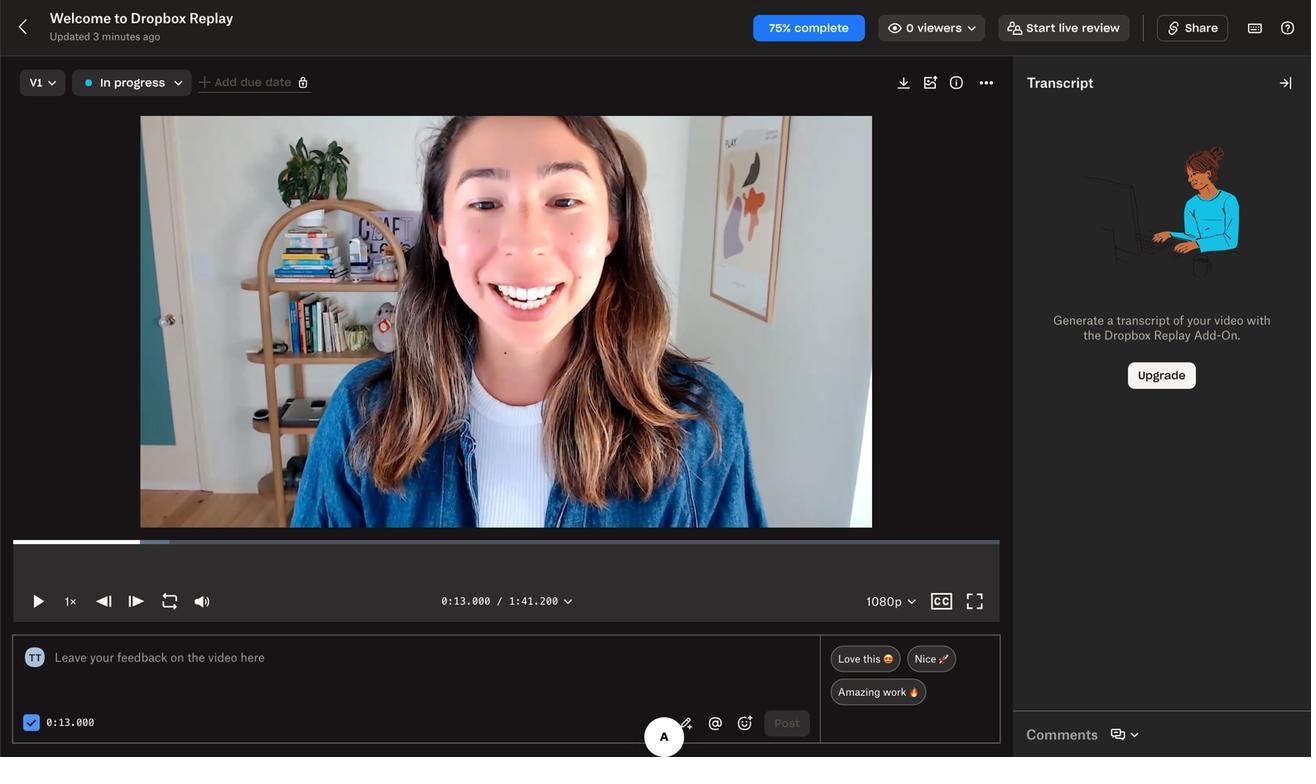 Task type: vqa. For each thing, say whether or not it's contained in the screenshot.
THE CLICK TO ADD associated with Diamoric_4K.png
no



Task type: describe. For each thing, give the bounding box(es) containing it.
add-
[[1194, 328, 1221, 342]]

1:41.200
[[509, 596, 558, 607]]

review
[[1082, 21, 1120, 35]]

tt
[[29, 652, 41, 663]]

live
[[1059, 21, 1079, 35]]

75% complete button
[[753, 15, 865, 41]]

love this 😍
[[838, 653, 893, 665]]

0 viewers
[[906, 21, 962, 35]]

0:13.000 / 1:41.200
[[441, 596, 558, 607]]

share
[[1186, 21, 1218, 35]]

a
[[1107, 313, 1114, 327]]

amazing
[[838, 686, 880, 698]]

mute image
[[191, 592, 211, 612]]

nice 🚀 button
[[907, 646, 956, 672]]

captions image
[[929, 588, 955, 615]]

generate
[[1053, 313, 1104, 327]]

transcript
[[1027, 75, 1094, 91]]

video for with
[[1214, 313, 1244, 327]]

3
[[93, 30, 99, 43]]

nice 🚀
[[915, 653, 949, 665]]

transcript
[[1117, 313, 1170, 327]]

v1
[[30, 76, 42, 89]]

here
[[241, 650, 265, 664]]

0:13.000 for 0:13.000
[[46, 717, 94, 729]]

in progress button
[[72, 70, 192, 96]]

enable automatic video replay upon ending image
[[157, 589, 182, 614]]

in progress
[[100, 76, 165, 89]]

mention button image
[[706, 714, 726, 734]]

on.
[[1221, 328, 1241, 342]]

minutes
[[102, 30, 140, 43]]

generate a transcript of your video with the dropbox replay add-on.
[[1053, 313, 1271, 342]]

🔥
[[909, 686, 919, 698]]

upgrade button
[[1128, 362, 1196, 389]]

🚀
[[939, 653, 949, 665]]

in
[[100, 76, 111, 89]]

75% complete
[[769, 21, 849, 35]]

nice
[[915, 653, 936, 665]]

make fullscreen image
[[962, 588, 988, 615]]

updated
[[50, 30, 90, 43]]

start live review
[[1027, 21, 1120, 35]]

0:13.000 for 0:13.000 / 1:41.200
[[441, 596, 491, 607]]

/
[[497, 596, 503, 607]]

with
[[1247, 313, 1271, 327]]



Task type: locate. For each thing, give the bounding box(es) containing it.
the inside generate a transcript of your video with the dropbox replay add-on.
[[1084, 328, 1101, 342]]

love this 😍 button
[[831, 646, 901, 672]]

1 horizontal spatial dropbox
[[1104, 328, 1151, 342]]

your right leave
[[90, 650, 114, 664]]

to
[[114, 10, 127, 26]]

show drawing tools image
[[677, 714, 697, 734]]

progress bar slider
[[13, 540, 1000, 544]]

this
[[863, 653, 881, 665]]

start live review button
[[999, 15, 1130, 41]]

replay
[[189, 10, 233, 26], [1154, 328, 1191, 342]]

replay inside generate a transcript of your video with the dropbox replay add-on.
[[1154, 328, 1191, 342]]

welcome
[[50, 10, 111, 26]]

leave your feedback on the video here
[[55, 650, 265, 664]]

None text field
[[55, 648, 810, 666]]

1 vertical spatial 0:13.000
[[46, 717, 94, 729]]

0 horizontal spatial replay
[[189, 10, 233, 26]]

1 horizontal spatial video
[[1214, 313, 1244, 327]]

amazing work 🔥 button
[[831, 679, 927, 705]]

the right on at the bottom left of page
[[187, 650, 205, 664]]

welcome to dropbox replay updated 3 minutes ago
[[50, 10, 233, 43]]

1 horizontal spatial the
[[1084, 328, 1101, 342]]

leave
[[55, 650, 87, 664]]

0 viewers button
[[878, 15, 985, 41]]

keyboard shortcuts image
[[1245, 18, 1265, 38]]

0 horizontal spatial dropbox
[[131, 10, 186, 26]]

the
[[1084, 328, 1101, 342], [187, 650, 205, 664]]

viewers
[[918, 21, 962, 35]]

dropbox down the transcript
[[1104, 328, 1151, 342]]

1 horizontal spatial your
[[1187, 313, 1211, 327]]

dropbox up ago
[[131, 10, 186, 26]]

0 vertical spatial the
[[1084, 328, 1101, 342]]

replay inside welcome to dropbox replay updated 3 minutes ago
[[189, 10, 233, 26]]

0:13.000 down leave
[[46, 717, 94, 729]]

the down the generate
[[1084, 328, 1101, 342]]

0:13.000
[[441, 596, 491, 607], [46, 717, 94, 729]]

0
[[906, 21, 914, 35]]

add emoji image
[[735, 714, 755, 733]]

1 horizontal spatial replay
[[1154, 328, 1191, 342]]

progress
[[114, 76, 165, 89]]

0 horizontal spatial 0:13.000
[[46, 717, 94, 729]]

video player region
[[13, 116, 1000, 622]]

1080p button
[[856, 585, 925, 618]]

1080p
[[866, 594, 902, 608]]

amazing work 🔥
[[838, 686, 919, 698]]

v1 button
[[20, 70, 66, 96]]

0 vertical spatial your
[[1187, 313, 1211, 327]]

comments
[[1026, 726, 1098, 743]]

ago
[[143, 30, 160, 43]]

1 horizontal spatial 0:13.000
[[441, 596, 491, 607]]

0:13.000 inside video player region
[[441, 596, 491, 607]]

video inside generate a transcript of your video with the dropbox replay add-on.
[[1214, 313, 1244, 327]]

0:13.000 left the /
[[441, 596, 491, 607]]

play video image
[[22, 585, 55, 618]]

on
[[171, 650, 184, 664]]

of
[[1173, 313, 1184, 327]]

0 vertical spatial replay
[[189, 10, 233, 26]]

×
[[70, 594, 77, 608]]

start
[[1027, 21, 1056, 35]]

1 vertical spatial replay
[[1154, 328, 1191, 342]]

hide sidebar image
[[1276, 73, 1296, 93]]

share button
[[1157, 15, 1228, 41]]

video
[[1214, 313, 1244, 327], [208, 650, 237, 664]]

0 horizontal spatial the
[[187, 650, 205, 664]]

work
[[883, 686, 906, 698]]

1 vertical spatial dropbox
[[1104, 328, 1151, 342]]

your up add-
[[1187, 313, 1211, 327]]

your
[[1187, 313, 1211, 327], [90, 650, 114, 664]]

dropbox inside generate a transcript of your video with the dropbox replay add-on.
[[1104, 328, 1151, 342]]

video for here
[[208, 650, 237, 664]]

0 horizontal spatial your
[[90, 650, 114, 664]]

video up on.
[[1214, 313, 1244, 327]]

0 vertical spatial 0:13.000
[[441, 596, 491, 607]]

1
[[65, 594, 70, 608]]

75%
[[769, 21, 791, 35]]

upgrade
[[1138, 369, 1186, 382]]

1 vertical spatial your
[[90, 650, 114, 664]]

0 vertical spatial dropbox
[[131, 10, 186, 26]]

0 horizontal spatial video
[[208, 650, 237, 664]]

your inside generate a transcript of your video with the dropbox replay add-on.
[[1187, 313, 1211, 327]]

1 vertical spatial the
[[187, 650, 205, 664]]

love
[[838, 653, 860, 665]]

video left here
[[208, 650, 237, 664]]

dropbox inside welcome to dropbox replay updated 3 minutes ago
[[131, 10, 186, 26]]

1 ×
[[65, 594, 77, 608]]

😍
[[883, 653, 893, 665]]

dropbox
[[131, 10, 186, 26], [1104, 328, 1151, 342]]

feedback
[[117, 650, 167, 664]]

1 vertical spatial video
[[208, 650, 237, 664]]

complete
[[795, 21, 849, 35]]

0 vertical spatial video
[[1214, 313, 1244, 327]]



